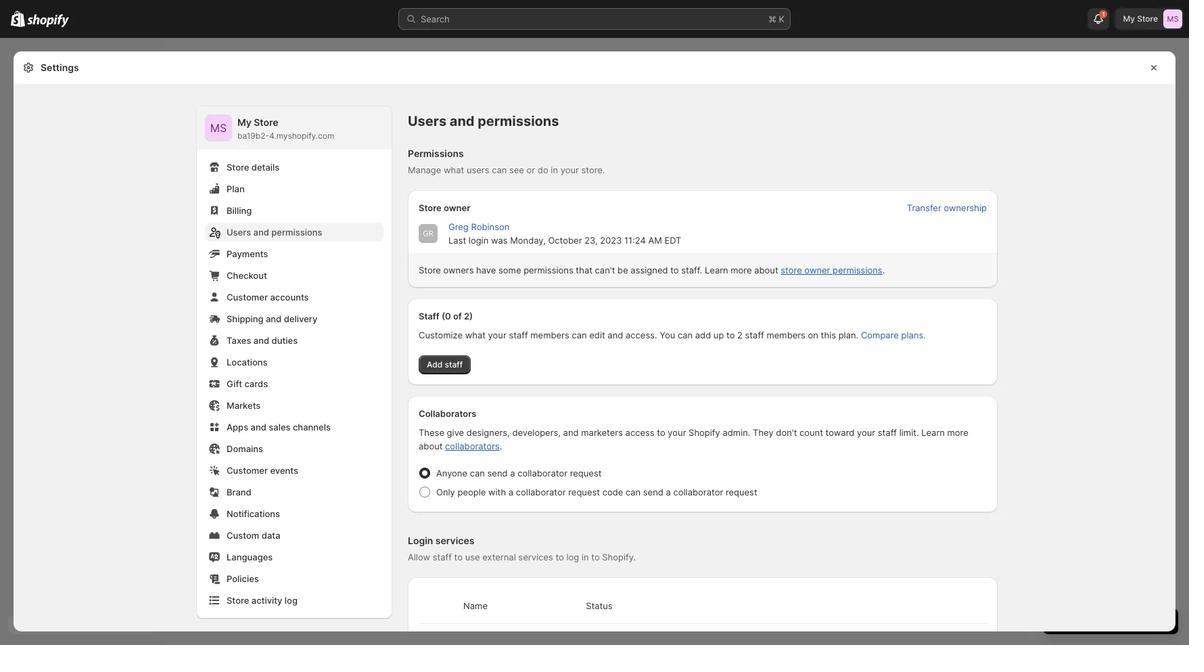 Task type: describe. For each thing, give the bounding box(es) containing it.
settings dialog
[[14, 51, 1176, 645]]

owners
[[444, 265, 474, 275]]

plans.
[[902, 330, 926, 340]]

staff right '2'
[[746, 330, 765, 340]]

customer events link
[[205, 461, 384, 480]]

plan link
[[205, 179, 384, 198]]

delivery
[[284, 313, 318, 324]]

edt
[[665, 235, 682, 246]]

permissions
[[408, 148, 464, 159]]

transfer
[[907, 202, 942, 213]]

staff inside login services allow staff to use external services to log in to shopify.
[[433, 552, 452, 562]]

accounts
[[270, 292, 309, 303]]

my store ba19b2-4.myshopify.com
[[238, 116, 335, 141]]

these
[[419, 427, 445, 438]]

add staff link
[[419, 355, 471, 374]]

1 horizontal spatial send
[[644, 487, 664, 497]]

gift
[[227, 378, 242, 389]]

add
[[427, 359, 443, 370]]

compare plans. link
[[862, 330, 926, 340]]

gift cards
[[227, 378, 268, 389]]

store owners have some permissions that can't be assigned to staff. learn more about store owner permissions .
[[419, 265, 885, 275]]

log inside shop settings menu element
[[285, 595, 298, 606]]

a for send
[[510, 468, 515, 479]]

am
[[649, 235, 662, 246]]

log inside login services allow staff to use external services to log in to shopify.
[[567, 552, 580, 562]]

staff (0 of 2)
[[419, 311, 473, 321]]

greg
[[449, 221, 469, 232]]

with
[[489, 487, 506, 497]]

domains
[[227, 443, 263, 454]]

collaborator down these give designers, developers, and marketers access to your shopify admin. they don't count toward your staff limit. learn more about
[[674, 487, 724, 497]]

and inside these give designers, developers, and marketers access to your shopify admin. they don't count toward your staff limit. learn more about
[[564, 427, 579, 438]]

and up the payments
[[254, 227, 269, 238]]

login
[[469, 235, 489, 246]]

admin.
[[723, 427, 751, 438]]

brand
[[227, 487, 252, 497]]

a for with
[[509, 487, 514, 497]]

languages link
[[205, 548, 384, 567]]

shipping
[[227, 313, 264, 324]]

and down customer accounts
[[266, 313, 282, 324]]

count
[[800, 427, 824, 438]]

store for store owner
[[419, 202, 442, 213]]

code
[[603, 487, 624, 497]]

policies
[[227, 573, 259, 584]]

store owner permissions link
[[781, 265, 883, 275]]

2 members from the left
[[767, 330, 806, 340]]

request for with
[[569, 487, 600, 497]]

can left edit
[[572, 330, 587, 340]]

0 vertical spatial users
[[408, 113, 447, 129]]

my for my store
[[1124, 14, 1136, 24]]

on
[[809, 330, 819, 340]]

settings
[[41, 62, 79, 73]]

domains link
[[205, 439, 384, 458]]

1 horizontal spatial shopify image
[[27, 14, 69, 28]]

permissions down october
[[524, 265, 574, 275]]

staff.
[[682, 265, 703, 275]]

assigned
[[631, 265, 668, 275]]

locations link
[[205, 353, 384, 372]]

store activity log
[[227, 595, 298, 606]]

users and permissions link
[[205, 223, 384, 242]]

store.
[[582, 164, 605, 175]]

robinson
[[471, 221, 510, 232]]

locations
[[227, 357, 268, 368]]

external
[[483, 552, 516, 562]]

(0
[[442, 311, 451, 321]]

gift cards link
[[205, 374, 384, 393]]

about inside these give designers, developers, and marketers access to your shopify admin. they don't count toward your staff limit. learn more about
[[419, 441, 443, 451]]

request down "admin."
[[726, 487, 758, 497]]

customer accounts link
[[205, 288, 384, 307]]

was
[[491, 235, 508, 246]]

my for my store ba19b2-4.myshopify.com
[[238, 116, 252, 128]]

to inside these give designers, developers, and marketers access to your shopify admin. they don't count toward your staff limit. learn more about
[[657, 427, 666, 438]]

events
[[270, 465, 299, 476]]

and right apps
[[251, 422, 267, 432]]

policies link
[[205, 569, 384, 588]]

staff
[[419, 311, 440, 321]]

4.myshopify.com
[[269, 131, 335, 141]]

in inside permissions manage what users can see or do in your store.
[[551, 164, 558, 175]]

permissions manage what users can see or do in your store.
[[408, 148, 605, 175]]

permissions inside shop settings menu element
[[272, 227, 322, 238]]

use
[[465, 552, 480, 562]]

users inside shop settings menu element
[[227, 227, 251, 238]]

taxes
[[227, 335, 251, 346]]

name
[[464, 600, 488, 611]]

payments
[[227, 248, 268, 259]]

request for send
[[570, 468, 602, 479]]

store inside my store ba19b2-4.myshopify.com
[[254, 116, 279, 128]]

shipping and delivery
[[227, 313, 318, 324]]

ownership
[[944, 202, 987, 213]]

1
[[1103, 11, 1106, 18]]

details
[[252, 162, 280, 173]]

0 horizontal spatial shopify image
[[11, 11, 25, 27]]

a right code
[[666, 487, 671, 497]]

users and permissions inside shop settings menu element
[[227, 227, 322, 238]]

store for store details
[[227, 162, 249, 173]]

learn inside these give designers, developers, and marketers access to your shopify admin. they don't count toward your staff limit. learn more about
[[922, 427, 945, 438]]

anyone
[[437, 468, 468, 479]]

0 horizontal spatial services
[[436, 535, 475, 546]]

customize what your staff members can edit and access. you can add up to 2 staff members on this plan. compare plans.
[[419, 330, 926, 340]]

billing link
[[205, 201, 384, 220]]

0 horizontal spatial learn
[[705, 265, 729, 275]]

staff inside the add staff link
[[445, 359, 463, 370]]

markets
[[227, 400, 261, 411]]

only
[[437, 487, 455, 497]]

shopify.
[[603, 552, 636, 562]]

activity
[[252, 595, 283, 606]]

store details link
[[205, 158, 384, 177]]

october
[[549, 235, 582, 246]]

1 horizontal spatial owner
[[805, 265, 831, 275]]

data
[[262, 530, 281, 541]]

toward
[[826, 427, 855, 438]]

and right edit
[[608, 330, 624, 340]]

transfer ownership
[[907, 202, 987, 213]]



Task type: vqa. For each thing, say whether or not it's contained in the screenshot.
0.00 text field
no



Task type: locate. For each thing, give the bounding box(es) containing it.
compare
[[862, 330, 899, 340]]

notifications link
[[205, 504, 384, 523]]

1 vertical spatial what
[[465, 330, 486, 340]]

0 vertical spatial customer
[[227, 292, 268, 303]]

owner
[[444, 202, 471, 213], [805, 265, 831, 275]]

what left 'users'
[[444, 164, 464, 175]]

in left shopify.
[[582, 552, 589, 562]]

do
[[538, 164, 549, 175]]

services
[[436, 535, 475, 546], [519, 552, 553, 562]]

more
[[731, 265, 752, 275], [948, 427, 969, 438]]

1 vertical spatial in
[[582, 552, 589, 562]]

0 horizontal spatial members
[[531, 330, 570, 340]]

owner up greg
[[444, 202, 471, 213]]

. up compare
[[883, 265, 885, 275]]

avatar with initials g r image
[[419, 224, 438, 243]]

payments link
[[205, 244, 384, 263]]

your left shopify
[[668, 427, 687, 438]]

permissions up payments "link" on the top of the page
[[272, 227, 322, 238]]

collaborators link
[[445, 441, 500, 451]]

you
[[660, 330, 676, 340]]

. down "designers,"
[[500, 441, 502, 451]]

1 vertical spatial .
[[500, 441, 502, 451]]

0 vertical spatial users and permissions
[[408, 113, 559, 129]]

1 vertical spatial users and permissions
[[227, 227, 322, 238]]

greg robinson last login was monday, october 23, 2023 11:24 am edt
[[449, 221, 682, 246]]

more right staff.
[[731, 265, 752, 275]]

monday,
[[511, 235, 546, 246]]

about left store at the top right
[[755, 265, 779, 275]]

collaborator
[[518, 468, 568, 479], [516, 487, 566, 497], [674, 487, 724, 497]]

1 horizontal spatial users and permissions
[[408, 113, 559, 129]]

taxes and duties
[[227, 335, 298, 346]]

add
[[696, 330, 711, 340]]

1 vertical spatial my
[[238, 116, 252, 128]]

and up permissions
[[450, 113, 475, 129]]

customer for customer accounts
[[227, 292, 268, 303]]

learn right staff.
[[705, 265, 729, 275]]

my inside my store ba19b2-4.myshopify.com
[[238, 116, 252, 128]]

they
[[753, 427, 774, 438]]

dialog
[[1182, 51, 1190, 631]]

shipping and delivery link
[[205, 309, 384, 328]]

0 vertical spatial learn
[[705, 265, 729, 275]]

log
[[567, 552, 580, 562], [285, 595, 298, 606]]

a right with
[[509, 487, 514, 497]]

notifications
[[227, 508, 280, 519]]

1 customer from the top
[[227, 292, 268, 303]]

these give designers, developers, and marketers access to your shopify admin. they don't count toward your staff limit. learn more about
[[419, 427, 969, 451]]

be
[[618, 265, 629, 275]]

see
[[510, 164, 524, 175]]

your inside permissions manage what users can see or do in your store.
[[561, 164, 579, 175]]

1 vertical spatial customer
[[227, 465, 268, 476]]

1 horizontal spatial more
[[948, 427, 969, 438]]

customer accounts
[[227, 292, 309, 303]]

a
[[510, 468, 515, 479], [509, 487, 514, 497], [666, 487, 671, 497]]

manage
[[408, 164, 442, 175]]

1 vertical spatial owner
[[805, 265, 831, 275]]

status
[[586, 600, 613, 611]]

your right toward
[[858, 427, 876, 438]]

staff down some
[[509, 330, 528, 340]]

access.
[[626, 330, 658, 340]]

more right limit.
[[948, 427, 969, 438]]

staff left limit.
[[878, 427, 897, 438]]

0 horizontal spatial users and permissions
[[227, 227, 322, 238]]

1 horizontal spatial what
[[465, 330, 486, 340]]

or
[[527, 164, 535, 175]]

customer for customer events
[[227, 465, 268, 476]]

users up permissions
[[408, 113, 447, 129]]

plan
[[227, 183, 245, 194]]

can inside permissions manage what users can see or do in your store.
[[492, 164, 507, 175]]

store down policies
[[227, 595, 249, 606]]

up
[[714, 330, 724, 340]]

2023
[[601, 235, 622, 246]]

request left code
[[569, 487, 600, 497]]

1 vertical spatial log
[[285, 595, 298, 606]]

0 horizontal spatial more
[[731, 265, 752, 275]]

what
[[444, 164, 464, 175], [465, 330, 486, 340]]

1 members from the left
[[531, 330, 570, 340]]

custom
[[227, 530, 259, 541]]

k
[[779, 14, 785, 24]]

staff right allow at left bottom
[[433, 552, 452, 562]]

1 horizontal spatial learn
[[922, 427, 945, 438]]

designers,
[[467, 427, 510, 438]]

store up avatar with initials g r
[[419, 202, 442, 213]]

your right customize
[[488, 330, 507, 340]]

0 horizontal spatial about
[[419, 441, 443, 451]]

1 vertical spatial about
[[419, 441, 443, 451]]

anyone can send a collaborator request
[[437, 468, 602, 479]]

plan.
[[839, 330, 859, 340]]

users
[[467, 164, 490, 175]]

1 horizontal spatial my
[[1124, 14, 1136, 24]]

0 vertical spatial owner
[[444, 202, 471, 213]]

customer down domains at the left bottom
[[227, 465, 268, 476]]

of
[[453, 311, 462, 321]]

store for store owners have some permissions that can't be assigned to staff. learn more about store owner permissions .
[[419, 265, 441, 275]]

permissions up permissions manage what users can see or do in your store.
[[478, 113, 559, 129]]

in right do
[[551, 164, 558, 175]]

can left see
[[492, 164, 507, 175]]

1 vertical spatial services
[[519, 552, 553, 562]]

can up people at the bottom of the page
[[470, 468, 485, 479]]

services right external
[[519, 552, 553, 562]]

give
[[447, 427, 464, 438]]

shop settings menu element
[[197, 106, 392, 618]]

can't
[[595, 265, 616, 275]]

my up ba19b2-
[[238, 116, 252, 128]]

1 horizontal spatial in
[[582, 552, 589, 562]]

permissions up plan.
[[833, 265, 883, 275]]

customize
[[419, 330, 463, 340]]

search
[[421, 14, 450, 24]]

customer events
[[227, 465, 299, 476]]

learn
[[705, 265, 729, 275], [922, 427, 945, 438]]

markets link
[[205, 396, 384, 415]]

staff inside these give designers, developers, and marketers access to your shopify admin. they don't count toward your staff limit. learn more about
[[878, 427, 897, 438]]

0 horizontal spatial users
[[227, 227, 251, 238]]

and right taxes
[[254, 335, 269, 346]]

0 vertical spatial log
[[567, 552, 580, 562]]

collaborators .
[[445, 441, 502, 451]]

login services allow staff to use external services to log in to shopify.
[[408, 535, 636, 562]]

owner right store at the top right
[[805, 265, 831, 275]]

0 vertical spatial .
[[883, 265, 885, 275]]

taxes and duties link
[[205, 331, 384, 350]]

apps
[[227, 422, 248, 432]]

0 horizontal spatial .
[[500, 441, 502, 451]]

store up plan
[[227, 162, 249, 173]]

0 vertical spatial more
[[731, 265, 752, 275]]

and left marketers
[[564, 427, 579, 438]]

in
[[551, 164, 558, 175], [582, 552, 589, 562]]

only people with a collaborator request code can send a collaborator request
[[437, 487, 758, 497]]

0 vertical spatial my
[[1124, 14, 1136, 24]]

shopify image
[[11, 11, 25, 27], [27, 14, 69, 28]]

store activity log link
[[205, 591, 384, 610]]

0 horizontal spatial owner
[[444, 202, 471, 213]]

last
[[449, 235, 466, 246]]

store for store activity log
[[227, 595, 249, 606]]

1 horizontal spatial about
[[755, 265, 779, 275]]

services up use
[[436, 535, 475, 546]]

log left shopify.
[[567, 552, 580, 562]]

log down policies link
[[285, 595, 298, 606]]

a down developers,
[[510, 468, 515, 479]]

users
[[408, 113, 447, 129], [227, 227, 251, 238]]

request up only people with a collaborator request code can send a collaborator request
[[570, 468, 602, 479]]

2 customer from the top
[[227, 465, 268, 476]]

in inside login services allow staff to use external services to log in to shopify.
[[582, 552, 589, 562]]

members left on
[[767, 330, 806, 340]]

0 vertical spatial in
[[551, 164, 558, 175]]

0 horizontal spatial in
[[551, 164, 558, 175]]

brand link
[[205, 483, 384, 502]]

about
[[755, 265, 779, 275], [419, 441, 443, 451]]

0 horizontal spatial my
[[238, 116, 252, 128]]

collaborator for send
[[518, 468, 568, 479]]

what inside permissions manage what users can see or do in your store.
[[444, 164, 464, 175]]

collaborator down anyone can send a collaborator request
[[516, 487, 566, 497]]

marketers
[[582, 427, 623, 438]]

this
[[821, 330, 837, 340]]

collaborator for with
[[516, 487, 566, 497]]

staff right add
[[445, 359, 463, 370]]

users and permissions up permissions manage what users can see or do in your store.
[[408, 113, 559, 129]]

1 vertical spatial more
[[948, 427, 969, 438]]

0 vertical spatial services
[[436, 535, 475, 546]]

learn right limit.
[[922, 427, 945, 438]]

users and permissions down billing "link"
[[227, 227, 322, 238]]

members left edit
[[531, 330, 570, 340]]

2)
[[464, 311, 473, 321]]

collaborator down developers,
[[518, 468, 568, 479]]

more inside these give designers, developers, and marketers access to your shopify admin. they don't count toward your staff limit. learn more about
[[948, 427, 969, 438]]

what down 2)
[[465, 330, 486, 340]]

your left the store.
[[561, 164, 579, 175]]

0 vertical spatial send
[[488, 468, 508, 479]]

1 horizontal spatial users
[[408, 113, 447, 129]]

transfer ownership button
[[907, 202, 987, 213]]

some
[[499, 265, 521, 275]]

0 vertical spatial what
[[444, 164, 464, 175]]

about down these
[[419, 441, 443, 451]]

and inside "link"
[[254, 335, 269, 346]]

1 vertical spatial send
[[644, 487, 664, 497]]

send right code
[[644, 487, 664, 497]]

that
[[576, 265, 593, 275]]

my store image
[[1164, 9, 1183, 28]]

add staff
[[427, 359, 463, 370]]

customer down checkout
[[227, 292, 268, 303]]

checkout link
[[205, 266, 384, 285]]

0 horizontal spatial log
[[285, 595, 298, 606]]

0 vertical spatial about
[[755, 265, 779, 275]]

users down billing
[[227, 227, 251, 238]]

store up ba19b2-
[[254, 116, 279, 128]]

1 horizontal spatial .
[[883, 265, 885, 275]]

can right code
[[626, 487, 641, 497]]

my store image
[[205, 114, 232, 141]]

channels
[[293, 422, 331, 432]]

store
[[781, 265, 803, 275]]

1 horizontal spatial services
[[519, 552, 553, 562]]

1 horizontal spatial members
[[767, 330, 806, 340]]

store
[[1138, 14, 1159, 24], [254, 116, 279, 128], [227, 162, 249, 173], [419, 202, 442, 213], [419, 265, 441, 275], [227, 595, 249, 606]]

store left my store icon
[[1138, 14, 1159, 24]]

duties
[[272, 335, 298, 346]]

23,
[[585, 235, 598, 246]]

store left 'owners'
[[419, 265, 441, 275]]

1 horizontal spatial log
[[567, 552, 580, 562]]

can right you
[[678, 330, 693, 340]]

0 horizontal spatial send
[[488, 468, 508, 479]]

apps and sales channels
[[227, 422, 331, 432]]

0 horizontal spatial what
[[444, 164, 464, 175]]

send up with
[[488, 468, 508, 479]]

my right '1'
[[1124, 14, 1136, 24]]

languages
[[227, 552, 273, 562]]

1 vertical spatial users
[[227, 227, 251, 238]]

1 vertical spatial learn
[[922, 427, 945, 438]]



